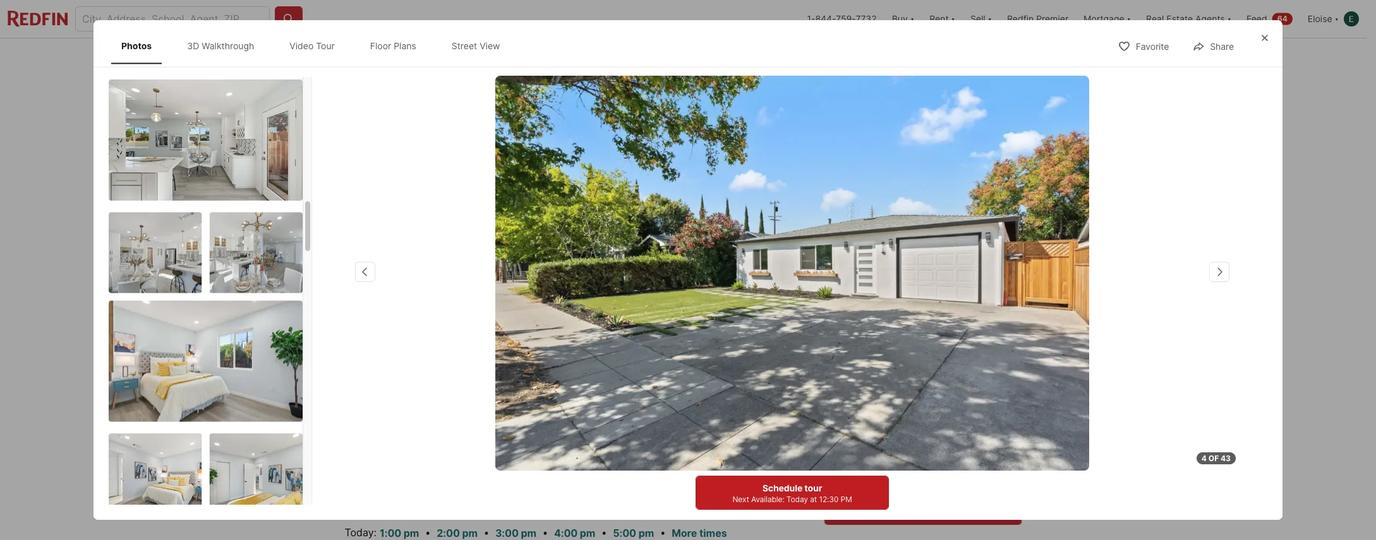 Task type: describe. For each thing, give the bounding box(es) containing it.
submit search image
[[282, 13, 295, 25]]

City, Address, School, Agent, ZIP search field
[[75, 6, 270, 32]]

tour for tour it before it's gone!
[[604, 502, 626, 514]]

schedule for schedule tour
[[889, 504, 935, 517]]

3 tab from the left
[[693, 41, 755, 71]]

tab list containing search
[[345, 39, 765, 71]]

1 inside wednesday 1 nov
[[981, 399, 990, 421]]

30
[[848, 399, 873, 421]]

tour inside tab
[[316, 40, 335, 51]]

2 • from the left
[[484, 527, 489, 539]]

ft
[[642, 433, 651, 445]]

1 bath
[[571, 413, 593, 445]]

1-844-759-7732 link
[[807, 14, 877, 24]]

3d
[[187, 40, 199, 51]]

schedule tour
[[889, 504, 957, 517]]

3:00 pm button
[[495, 526, 537, 541]]

street view inside button
[[657, 316, 707, 327]]

today:
[[345, 527, 377, 539]]

4
[[1202, 454, 1207, 464]]

tour for schedule tour
[[937, 504, 957, 517]]

2 tab from the left
[[593, 41, 693, 71]]

map entry image
[[721, 360, 805, 444]]

street view tab
[[442, 30, 510, 62]]

2 pm from the left
[[462, 528, 478, 540]]

31
[[913, 399, 934, 421]]

via
[[960, 464, 971, 473]]

95124
[[512, 384, 541, 397]]

bath link
[[571, 433, 593, 445]]

it
[[629, 502, 635, 514]]

759-
[[836, 14, 856, 24]]

video button
[[468, 309, 533, 334]]

4:00 pm button
[[554, 526, 596, 541]]

3
[[517, 413, 527, 431]]

video for video
[[497, 316, 522, 327]]

walkthrough
[[202, 40, 254, 51]]

1:00
[[380, 528, 401, 540]]

3:00
[[495, 528, 519, 540]]

street inside button
[[657, 316, 684, 327]]

3 beds
[[517, 413, 541, 445]]

street inside tab
[[452, 40, 477, 51]]

search
[[384, 51, 414, 61]]

1 inside 1 bath
[[571, 413, 578, 431]]

search link
[[359, 49, 414, 64]]

feed
[[1247, 14, 1267, 24]]

4:00
[[554, 528, 578, 540]]

tour via video chat
[[942, 464, 1010, 473]]

in
[[869, 464, 876, 473]]

tuesday 31 oct
[[906, 388, 941, 432]]

redfin
[[1007, 14, 1034, 24]]

video tour tab
[[280, 30, 345, 62]]

2:00 pm button
[[436, 526, 478, 541]]

dialog containing photos
[[94, 20, 1283, 521]]

premier
[[1037, 14, 1069, 24]]

1,060
[[626, 413, 666, 431]]

floor inside button
[[566, 316, 588, 327]]

gone!
[[688, 502, 715, 514]]

chat
[[995, 464, 1010, 473]]

3d walkthrough
[[187, 40, 254, 51]]

tour in person option
[[824, 452, 916, 485]]

5:00 pm button
[[613, 526, 655, 541]]

pm
[[841, 495, 852, 505]]

tour in person
[[851, 464, 904, 473]]

next image
[[1007, 400, 1027, 420]]

wednesday 1 nov
[[962, 388, 1009, 432]]

before
[[638, 502, 669, 514]]

43
[[1221, 454, 1231, 464]]

1 tab from the left
[[498, 41, 593, 71]]

share button
[[1182, 33, 1245, 59]]

3d walkthrough tab
[[177, 30, 264, 62]]

favorite button
[[1108, 33, 1180, 59]]

tour via video chat option
[[916, 452, 1022, 485]]

7732
[[856, 14, 877, 24]]

available:
[[751, 495, 785, 505]]

64
[[1278, 14, 1288, 23]]

share
[[1210, 41, 1234, 52]]

1-
[[807, 14, 815, 24]]

844-
[[815, 14, 836, 24]]

next
[[733, 495, 749, 505]]

schedule for schedule tour next available: today at 12:30 pm
[[763, 483, 803, 494]]

street view button
[[629, 309, 718, 334]]

video tour
[[290, 40, 335, 51]]

plans inside button
[[590, 316, 613, 327]]

street view inside tab
[[452, 40, 500, 51]]

view inside button
[[686, 316, 707, 327]]

plans inside tab
[[394, 40, 416, 51]]

schedule tour button
[[824, 495, 1022, 526]]

tuesday
[[906, 388, 941, 397]]

tour for schedule tour next available: today at 12:30 pm
[[805, 483, 822, 494]]

today: 1:00 pm • 2:00 pm • 3:00 pm • 4:00 pm • 5:00 pm • more times
[[345, 527, 727, 540]]

oct for 30
[[853, 422, 869, 432]]

today
[[787, 495, 808, 505]]

it's
[[671, 502, 685, 514]]

1757 hillsdale ave image
[[495, 76, 1090, 471]]



Task type: vqa. For each thing, say whether or not it's contained in the screenshot.
the Street View to the right
yes



Task type: locate. For each thing, give the bounding box(es) containing it.
schedule inside schedule tour next available: today at 12:30 pm
[[763, 483, 803, 494]]

floor plans button
[[538, 309, 624, 334]]

video inside video tour tab
[[290, 40, 314, 51]]

tour left via
[[942, 464, 958, 473]]

1 vertical spatial tour
[[805, 483, 822, 494]]

sq
[[626, 433, 639, 445]]

4 pm from the left
[[580, 528, 596, 540]]

tab
[[498, 41, 593, 71], [593, 41, 693, 71], [693, 41, 755, 71]]

42 photos button
[[929, 309, 1012, 334]]

3 pm from the left
[[521, 528, 537, 540]]

0 vertical spatial floor
[[370, 40, 391, 51]]

home
[[911, 360, 951, 377]]

• left 5:00
[[602, 527, 607, 539]]

1 horizontal spatial floor
[[566, 316, 588, 327]]

2 horizontal spatial tour
[[937, 504, 957, 517]]

1 vertical spatial video
[[497, 316, 522, 327]]

pm
[[404, 528, 419, 540], [462, 528, 478, 540], [521, 528, 537, 540], [580, 528, 596, 540], [639, 528, 654, 540]]

redfin premier
[[1007, 14, 1069, 24]]

photos
[[121, 40, 152, 51]]

0 vertical spatial floor plans
[[370, 40, 416, 51]]

1 horizontal spatial floor plans
[[566, 316, 613, 327]]

at
[[810, 495, 817, 505]]

floor plans inside floor plans button
[[566, 316, 613, 327]]

1 vertical spatial view
[[686, 316, 707, 327]]

tour for tour in person
[[851, 464, 868, 473]]

3 • from the left
[[543, 527, 548, 539]]

None button
[[832, 380, 889, 440], [895, 381, 952, 439], [957, 381, 1015, 439], [832, 380, 889, 440], [895, 381, 952, 439], [957, 381, 1015, 439]]

pm right the 1:00
[[404, 528, 419, 540]]

schedule inside button
[[889, 504, 935, 517]]

0 horizontal spatial schedule
[[763, 483, 803, 494]]

oct down 31
[[915, 422, 931, 432]]

2:00
[[437, 528, 460, 540]]

4 • from the left
[[602, 527, 607, 539]]

1 oct from the left
[[853, 422, 869, 432]]

0 horizontal spatial video
[[290, 40, 314, 51]]

1 horizontal spatial street view
[[657, 316, 707, 327]]

tour
[[316, 40, 335, 51], [851, 464, 868, 473], [942, 464, 958, 473], [604, 502, 626, 514]]

•
[[425, 527, 431, 539], [484, 527, 489, 539], [543, 527, 548, 539], [602, 527, 607, 539], [660, 527, 666, 539]]

0 vertical spatial video
[[290, 40, 314, 51]]

oct
[[853, 422, 869, 432], [915, 422, 931, 432]]

tour for go tour this home
[[848, 360, 877, 377]]

0 vertical spatial view
[[480, 40, 500, 51]]

1 horizontal spatial plans
[[590, 316, 613, 327]]

video
[[290, 40, 314, 51], [497, 316, 522, 327]]

image image
[[109, 80, 303, 201], [109, 213, 202, 294], [209, 213, 303, 294], [109, 301, 303, 422], [109, 434, 202, 515], [209, 434, 303, 515]]

1
[[981, 399, 990, 421], [571, 413, 578, 431]]

tour left search link
[[316, 40, 335, 51]]

1 vertical spatial floor
[[566, 316, 588, 327]]

1 horizontal spatial video
[[497, 316, 522, 327]]

0 horizontal spatial tour
[[805, 483, 822, 494]]

go
[[824, 360, 844, 377]]

tour left in
[[851, 464, 868, 473]]

video inside button
[[497, 316, 522, 327]]

1 up the bath "link" at bottom left
[[571, 413, 578, 431]]

, ca 95124
[[489, 384, 541, 397]]

0 vertical spatial plans
[[394, 40, 416, 51]]

oct down 30
[[853, 422, 869, 432]]

• left 2:00
[[425, 527, 431, 539]]

tour up monday
[[848, 360, 877, 377]]

schedule tour next available: today at 12:30 pm
[[733, 483, 852, 505]]

schedule down person
[[889, 504, 935, 517]]

1 vertical spatial plans
[[590, 316, 613, 327]]

tour inside button
[[937, 504, 957, 517]]

pm right "4:00"
[[580, 528, 596, 540]]

1 vertical spatial schedule
[[889, 504, 935, 517]]

video for video tour
[[290, 40, 314, 51]]

0 horizontal spatial floor
[[370, 40, 391, 51]]

beds
[[517, 433, 541, 445]]

2 oct from the left
[[915, 422, 931, 432]]

go tour this home
[[824, 360, 951, 377]]

5:00
[[613, 528, 636, 540]]

of
[[1209, 454, 1219, 464]]

favorite
[[1136, 41, 1169, 52]]

ca
[[495, 384, 509, 397]]

floor
[[370, 40, 391, 51], [566, 316, 588, 327]]

this
[[881, 360, 908, 377]]

photos tab
[[111, 30, 162, 62]]

street view
[[452, 40, 500, 51], [657, 316, 707, 327]]

pm right 5:00
[[639, 528, 654, 540]]

• left "4:00"
[[543, 527, 548, 539]]

redfin premier button
[[1000, 0, 1076, 38]]

tour it before it's gone!
[[604, 502, 715, 514]]

0 vertical spatial tour
[[848, 360, 877, 377]]

0 horizontal spatial plans
[[394, 40, 416, 51]]

tab list containing photos
[[109, 28, 523, 64]]

video
[[973, 464, 992, 473]]

tour down tour via video chat option
[[937, 504, 957, 517]]

1 vertical spatial street
[[657, 316, 684, 327]]

1 horizontal spatial street
[[657, 316, 684, 327]]

1 pm from the left
[[404, 528, 419, 540]]

times
[[700, 528, 727, 540]]

5 • from the left
[[660, 527, 666, 539]]

1 • from the left
[[425, 527, 431, 539]]

0 vertical spatial street
[[452, 40, 477, 51]]

tour
[[848, 360, 877, 377], [805, 483, 822, 494], [937, 504, 957, 517]]

floor plans
[[370, 40, 416, 51], [566, 316, 613, 327]]

42
[[958, 316, 969, 327]]

1 vertical spatial street view
[[657, 316, 707, 327]]

more times link
[[672, 528, 727, 540]]

overview
[[442, 51, 484, 61]]

1 horizontal spatial oct
[[915, 422, 931, 432]]

floor plans tab
[[360, 30, 426, 62]]

oct inside tuesday 31 oct
[[915, 422, 931, 432]]

12:30
[[819, 495, 839, 505]]

view inside tab
[[480, 40, 500, 51]]

tab list
[[109, 28, 523, 64], [345, 39, 765, 71]]

0 horizontal spatial street
[[452, 40, 477, 51]]

4 of 43
[[1202, 454, 1231, 464]]

oct inside 'monday 30 oct'
[[853, 422, 869, 432]]

overview tab
[[428, 41, 498, 71]]

1 horizontal spatial view
[[686, 316, 707, 327]]

• left more
[[660, 527, 666, 539]]

floor inside tab
[[370, 40, 391, 51]]

pm right 3:00
[[521, 528, 537, 540]]

tour up the at
[[805, 483, 822, 494]]

nov
[[978, 422, 994, 432]]

wednesday
[[962, 388, 1009, 397]]

0 vertical spatial street view
[[452, 40, 500, 51]]

1 horizontal spatial tour
[[848, 360, 877, 377]]

tour left it
[[604, 502, 626, 514]]

1:00 pm button
[[379, 526, 420, 541]]

0 horizontal spatial 1
[[571, 413, 578, 431]]

tour for tour via video chat
[[942, 464, 958, 473]]

0 horizontal spatial oct
[[853, 422, 869, 432]]

plans
[[394, 40, 416, 51], [590, 316, 613, 327]]

1 horizontal spatial 1
[[981, 399, 990, 421]]

list box containing tour in person
[[824, 452, 1022, 485]]

pm right 2:00
[[462, 528, 478, 540]]

42 photos
[[958, 316, 1001, 327]]

1 horizontal spatial schedule
[[889, 504, 935, 517]]

monday 30 oct
[[844, 388, 877, 432]]

1757 hillsdale ave, san jose, ca 95124 image
[[345, 74, 819, 344], [824, 74, 1022, 207], [824, 212, 1022, 344]]

1 vertical spatial floor plans
[[566, 316, 613, 327]]

schedule
[[763, 483, 803, 494], [889, 504, 935, 517]]

more
[[672, 528, 697, 540]]

,
[[489, 384, 492, 397]]

street
[[452, 40, 477, 51], [657, 316, 684, 327]]

bath
[[571, 433, 593, 445]]

1-844-759-7732
[[807, 14, 877, 24]]

0 horizontal spatial floor plans
[[370, 40, 416, 51]]

monday
[[844, 388, 877, 397]]

photos
[[971, 316, 1001, 327]]

0 horizontal spatial view
[[480, 40, 500, 51]]

view
[[480, 40, 500, 51], [686, 316, 707, 327]]

0 horizontal spatial street view
[[452, 40, 500, 51]]

list box
[[824, 452, 1022, 485]]

tour inside schedule tour next available: today at 12:30 pm
[[805, 483, 822, 494]]

1,060 sq ft
[[626, 413, 666, 445]]

dialog
[[94, 20, 1283, 521]]

floor plans inside "floor plans" tab
[[370, 40, 416, 51]]

• left 3:00
[[484, 527, 489, 539]]

5 pm from the left
[[639, 528, 654, 540]]

1 up 'nov' on the bottom of the page
[[981, 399, 990, 421]]

0 vertical spatial schedule
[[763, 483, 803, 494]]

2 vertical spatial tour
[[937, 504, 957, 517]]

person
[[878, 464, 904, 473]]

oct for 31
[[915, 422, 931, 432]]

user photo image
[[1344, 11, 1359, 27]]

schedule up "available:"
[[763, 483, 803, 494]]



